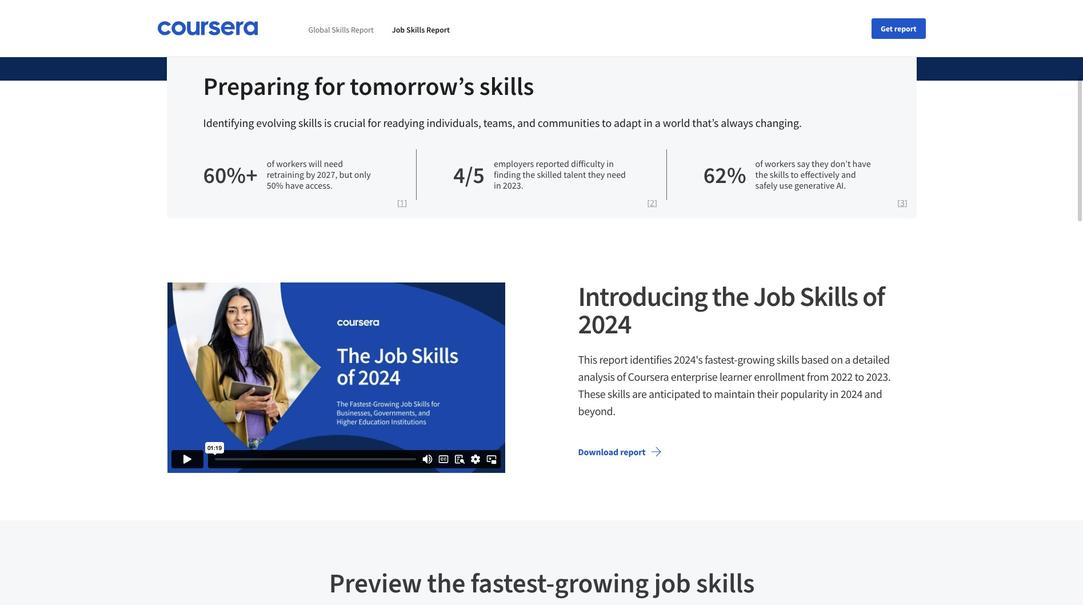 Task type: vqa. For each thing, say whether or not it's contained in the screenshot.


Task type: locate. For each thing, give the bounding box(es) containing it.
0 horizontal spatial job
[[392, 24, 405, 34]]

the inside introducing the job skills of 2024
[[712, 279, 749, 313]]

of inside this report identifies 2024's fastest-growing skills based on a detailed analysis of coursera enterprise learner enrollment from 2022 to 2023. these skills are anticipated to maintain their popularity in 2024 and beyond.
[[617, 369, 626, 384]]

access.
[[306, 180, 333, 191]]

have
[[853, 158, 871, 169], [285, 180, 304, 191]]

0 vertical spatial and
[[518, 116, 536, 130]]

1 vertical spatial report
[[600, 352, 628, 367]]

1 horizontal spatial [
[[648, 197, 650, 208]]

the inside employers reported difficulty in finding the skilled talent they need in 2023.
[[523, 169, 535, 180]]

skills
[[332, 24, 350, 34], [407, 24, 425, 34], [800, 279, 858, 313]]

fastest-
[[705, 352, 738, 367]]

1 horizontal spatial report
[[427, 24, 450, 34]]

get
[[881, 23, 893, 33]]

skills left is at the top left
[[298, 116, 322, 130]]

use
[[780, 180, 793, 191]]

report inside this report identifies 2024's fastest-growing skills based on a detailed analysis of coursera enterprise learner enrollment from 2022 to 2023. these skills are anticipated to maintain their popularity in 2024 and beyond.
[[600, 352, 628, 367]]

have right "don't"
[[853, 158, 871, 169]]

a
[[655, 116, 661, 130], [845, 352, 851, 367]]

skills for global
[[332, 24, 350, 34]]

0 vertical spatial have
[[853, 158, 871, 169]]

1 horizontal spatial the
[[712, 279, 749, 313]]

2 [ from the left
[[648, 197, 650, 208]]

0 horizontal spatial they
[[588, 169, 605, 180]]

based
[[802, 352, 829, 367]]

a right on
[[845, 352, 851, 367]]

only
[[354, 169, 371, 180]]

1 horizontal spatial 2023.
[[867, 369, 891, 384]]

crucial
[[334, 116, 366, 130]]

1 ] from the left
[[405, 197, 407, 208]]

1 vertical spatial a
[[845, 352, 851, 367]]

they inside of workers say they don't have the skills to effectively and safely use generative ai.
[[812, 158, 829, 169]]

1 report from the left
[[351, 24, 374, 34]]

] for 4/5
[[655, 197, 658, 208]]

0 horizontal spatial the
[[523, 169, 535, 180]]

0 vertical spatial a
[[655, 116, 661, 130]]

1 workers from the left
[[276, 158, 307, 169]]

1 horizontal spatial and
[[842, 169, 857, 180]]

in down the employers
[[494, 180, 501, 191]]

2023.
[[503, 180, 524, 191], [867, 369, 891, 384]]

have inside of workers will need retraining by 2027, but only 50% have access.
[[285, 180, 304, 191]]

1 vertical spatial 2023.
[[867, 369, 891, 384]]

1 vertical spatial job
[[754, 279, 795, 313]]

report inside button
[[895, 23, 917, 33]]

to inside of workers say they don't have the skills to effectively and safely use generative ai.
[[791, 169, 799, 180]]

2023. inside this report identifies 2024's fastest-growing skills based on a detailed analysis of coursera enterprise learner enrollment from 2022 to 2023. these skills are anticipated to maintain their popularity in 2024 and beyond.
[[867, 369, 891, 384]]

in down 2022 on the bottom right of the page
[[831, 387, 839, 401]]

1 horizontal spatial workers
[[765, 158, 796, 169]]

have right 50%
[[285, 180, 304, 191]]

0 vertical spatial job
[[392, 24, 405, 34]]

of inside introducing the job skills of 2024
[[863, 279, 885, 313]]

beyond.
[[579, 404, 616, 418]]

workers inside of workers will need retraining by 2027, but only 50% have access.
[[276, 158, 307, 169]]

0 horizontal spatial 2024
[[579, 307, 632, 341]]

and inside of workers say they don't have the skills to effectively and safely use generative ai.
[[842, 169, 857, 180]]

workers left the will
[[276, 158, 307, 169]]

[
[[397, 197, 400, 208], [648, 197, 650, 208], [898, 197, 901, 208]]

0 vertical spatial 2023.
[[503, 180, 524, 191]]

in
[[644, 116, 653, 130], [607, 158, 614, 169], [494, 180, 501, 191], [831, 387, 839, 401]]

0 horizontal spatial a
[[655, 116, 661, 130]]

the
[[523, 169, 535, 180], [756, 169, 768, 180], [712, 279, 749, 313]]

[ 2 ]
[[648, 197, 658, 208]]

1 horizontal spatial a
[[845, 352, 851, 367]]

1 horizontal spatial they
[[812, 158, 829, 169]]

will
[[309, 158, 322, 169]]

to
[[602, 116, 612, 130], [791, 169, 799, 180], [855, 369, 865, 384], [703, 387, 712, 401]]

they right say
[[812, 158, 829, 169]]

1 [ from the left
[[397, 197, 400, 208]]

2 horizontal spatial ]
[[905, 197, 908, 208]]

coursera
[[628, 369, 669, 384]]

1 vertical spatial for
[[368, 116, 381, 130]]

global skills report
[[309, 24, 374, 34]]

2024 up this
[[579, 307, 632, 341]]

and
[[518, 116, 536, 130], [842, 169, 857, 180], [865, 387, 883, 401]]

need right difficulty
[[607, 169, 626, 180]]

communities
[[538, 116, 600, 130]]

report right download
[[621, 446, 646, 458]]

analysis
[[579, 369, 615, 384]]

preparing for tomorrow's skills
[[203, 70, 534, 102]]

finding
[[494, 169, 521, 180]]

1 horizontal spatial have
[[853, 158, 871, 169]]

need
[[324, 158, 343, 169], [607, 169, 626, 180]]

1 vertical spatial 2024
[[841, 387, 863, 401]]

0 horizontal spatial [
[[397, 197, 400, 208]]

1 horizontal spatial job
[[754, 279, 795, 313]]

they
[[812, 158, 829, 169], [588, 169, 605, 180]]

in right adapt
[[644, 116, 653, 130]]

get report button
[[872, 18, 926, 39]]

of
[[267, 158, 275, 169], [756, 158, 763, 169], [863, 279, 885, 313], [617, 369, 626, 384]]

2 horizontal spatial the
[[756, 169, 768, 180]]

1 horizontal spatial need
[[607, 169, 626, 180]]

of workers will need retraining by 2027, but only 50% have access.
[[267, 158, 371, 191]]

3 [ from the left
[[898, 197, 901, 208]]

60%+
[[203, 160, 258, 189]]

and down detailed
[[865, 387, 883, 401]]

2 horizontal spatial skills
[[800, 279, 858, 313]]

identifying evolving skills is crucial for readying individuals, teams, and communities to adapt in a world that's always changing.
[[203, 116, 802, 130]]

1 vertical spatial have
[[285, 180, 304, 191]]

they right talent
[[588, 169, 605, 180]]

report
[[895, 23, 917, 33], [600, 352, 628, 367], [621, 446, 646, 458]]

]
[[405, 197, 407, 208], [655, 197, 658, 208], [905, 197, 908, 208]]

talent
[[564, 169, 587, 180]]

2023. down detailed
[[867, 369, 891, 384]]

workers up use
[[765, 158, 796, 169]]

need right the will
[[324, 158, 343, 169]]

2 horizontal spatial [
[[898, 197, 901, 208]]

get report
[[881, 23, 917, 33]]

1 horizontal spatial 2024
[[841, 387, 863, 401]]

2 vertical spatial report
[[621, 446, 646, 458]]

download report
[[579, 446, 646, 458]]

skills left say
[[770, 169, 789, 180]]

their
[[757, 387, 779, 401]]

for up is at the top left
[[314, 70, 345, 102]]

skills inside of workers say they don't have the skills to effectively and safely use generative ai.
[[770, 169, 789, 180]]

0 vertical spatial report
[[895, 23, 917, 33]]

for right crucial
[[368, 116, 381, 130]]

generative
[[795, 180, 835, 191]]

0 horizontal spatial have
[[285, 180, 304, 191]]

2 ] from the left
[[655, 197, 658, 208]]

0 horizontal spatial report
[[351, 24, 374, 34]]

on
[[831, 352, 843, 367]]

0 horizontal spatial workers
[[276, 158, 307, 169]]

a inside this report identifies 2024's fastest-growing skills based on a detailed analysis of coursera enterprise learner enrollment from 2022 to 2023. these skills are anticipated to maintain their popularity in 2024 and beyond.
[[845, 352, 851, 367]]

of inside of workers say they don't have the skills to effectively and safely use generative ai.
[[756, 158, 763, 169]]

global
[[309, 24, 330, 34]]

skills
[[480, 70, 534, 102], [298, 116, 322, 130], [770, 169, 789, 180], [777, 352, 800, 367], [608, 387, 630, 401]]

0 horizontal spatial ]
[[405, 197, 407, 208]]

2023. down the employers
[[503, 180, 524, 191]]

1 horizontal spatial skills
[[407, 24, 425, 34]]

to down 'enterprise'
[[703, 387, 712, 401]]

0 horizontal spatial need
[[324, 158, 343, 169]]

1 horizontal spatial ]
[[655, 197, 658, 208]]

is
[[324, 116, 332, 130]]

3 ] from the left
[[905, 197, 908, 208]]

coursera logo image
[[158, 21, 258, 35]]

and right effectively
[[842, 169, 857, 180]]

0 horizontal spatial 2023.
[[503, 180, 524, 191]]

these
[[579, 387, 606, 401]]

global skills report link
[[309, 24, 374, 34]]

2 horizontal spatial and
[[865, 387, 883, 401]]

2 report from the left
[[427, 24, 450, 34]]

report up analysis
[[600, 352, 628, 367]]

0 vertical spatial 2024
[[579, 307, 632, 341]]

and right 'teams,'
[[518, 116, 536, 130]]

of inside of workers will need retraining by 2027, but only 50% have access.
[[267, 158, 275, 169]]

] for 60%+
[[405, 197, 407, 208]]

maintain
[[714, 387, 755, 401]]

to left effectively
[[791, 169, 799, 180]]

popularity
[[781, 387, 828, 401]]

enrollment
[[755, 369, 805, 384]]

from
[[807, 369, 829, 384]]

workers inside of workers say they don't have the skills to effectively and safely use generative ai.
[[765, 158, 796, 169]]

skills left the are
[[608, 387, 630, 401]]

for
[[314, 70, 345, 102], [368, 116, 381, 130]]

enterprise
[[671, 369, 718, 384]]

report for download
[[621, 446, 646, 458]]

2 vertical spatial and
[[865, 387, 883, 401]]

1 vertical spatial and
[[842, 169, 857, 180]]

report
[[351, 24, 374, 34], [427, 24, 450, 34]]

0 vertical spatial for
[[314, 70, 345, 102]]

report right get
[[895, 23, 917, 33]]

0 horizontal spatial skills
[[332, 24, 350, 34]]

2024 down 2022 on the bottom right of the page
[[841, 387, 863, 401]]

reported
[[536, 158, 570, 169]]

workers
[[276, 158, 307, 169], [765, 158, 796, 169]]

a left world
[[655, 116, 661, 130]]

that's
[[693, 116, 719, 130]]

workers for 60%+
[[276, 158, 307, 169]]

learner
[[720, 369, 752, 384]]

to right 2022 on the bottom right of the page
[[855, 369, 865, 384]]

[ 1 ]
[[397, 197, 407, 208]]

2 workers from the left
[[765, 158, 796, 169]]



Task type: describe. For each thing, give the bounding box(es) containing it.
] for 62%
[[905, 197, 908, 208]]

by
[[306, 169, 315, 180]]

in right difficulty
[[607, 158, 614, 169]]

adapt
[[614, 116, 642, 130]]

job skills report link
[[392, 24, 450, 34]]

introducing the job skills of 2024
[[579, 279, 885, 341]]

need inside of workers will need retraining by 2027, but only 50% have access.
[[324, 158, 343, 169]]

changing.
[[756, 116, 802, 130]]

retraining
[[267, 169, 304, 180]]

are
[[633, 387, 647, 401]]

skills for job
[[407, 24, 425, 34]]

4/5
[[454, 160, 485, 189]]

need inside employers reported difficulty in finding the skilled talent they need in 2023.
[[607, 169, 626, 180]]

2024's
[[674, 352, 703, 367]]

effectively
[[801, 169, 840, 180]]

individuals,
[[427, 116, 481, 130]]

tomorrow's
[[350, 70, 475, 102]]

job skills report
[[392, 24, 450, 34]]

employers
[[494, 158, 534, 169]]

0 horizontal spatial for
[[314, 70, 345, 102]]

job inside introducing the job skills of 2024
[[754, 279, 795, 313]]

evolving
[[256, 116, 296, 130]]

50%
[[267, 180, 284, 191]]

3
[[901, 197, 905, 208]]

[ for 62%
[[898, 197, 901, 208]]

of workers say they don't have the skills to effectively and safely use generative ai.
[[756, 158, 871, 191]]

identifying
[[203, 116, 254, 130]]

world
[[663, 116, 691, 130]]

and inside this report identifies 2024's fastest-growing skills based on a detailed analysis of coursera enterprise learner enrollment from 2022 to 2023. these skills are anticipated to maintain their popularity in 2024 and beyond.
[[865, 387, 883, 401]]

[ for 60%+
[[397, 197, 400, 208]]

anticipated
[[649, 387, 701, 401]]

2024 inside introducing the job skills of 2024
[[579, 307, 632, 341]]

[ for 4/5
[[648, 197, 650, 208]]

[ 3 ]
[[898, 197, 908, 208]]

2023. inside employers reported difficulty in finding the skilled talent they need in 2023.
[[503, 180, 524, 191]]

report for global skills report
[[351, 24, 374, 34]]

0 horizontal spatial and
[[518, 116, 536, 130]]

report for get
[[895, 23, 917, 33]]

growing
[[738, 352, 775, 367]]

employers reported difficulty in finding the skilled talent they need in 2023.
[[494, 158, 626, 191]]

readying
[[383, 116, 425, 130]]

report for this
[[600, 352, 628, 367]]

skilled
[[537, 169, 562, 180]]

2
[[650, 197, 655, 208]]

preparing
[[203, 70, 309, 102]]

always
[[721, 116, 754, 130]]

this report identifies 2024's fastest-growing skills based on a detailed analysis of coursera enterprise learner enrollment from 2022 to 2023. these skills are anticipated to maintain their popularity in 2024 and beyond.
[[579, 352, 891, 418]]

they inside employers reported difficulty in finding the skilled talent they need in 2023.
[[588, 169, 605, 180]]

2022
[[831, 369, 853, 384]]

but
[[339, 169, 353, 180]]

download
[[579, 446, 619, 458]]

download report link
[[569, 438, 671, 466]]

teams,
[[484, 116, 515, 130]]

report for job skills report
[[427, 24, 450, 34]]

safely
[[756, 180, 778, 191]]

1 horizontal spatial for
[[368, 116, 381, 130]]

workers for 62%
[[765, 158, 796, 169]]

identifies
[[630, 352, 672, 367]]

62%
[[704, 160, 747, 189]]

2027,
[[317, 169, 338, 180]]

2024 inside this report identifies 2024's fastest-growing skills based on a detailed analysis of coursera enterprise learner enrollment from 2022 to 2023. these skills are anticipated to maintain their popularity in 2024 and beyond.
[[841, 387, 863, 401]]

say
[[798, 158, 810, 169]]

ai.
[[837, 180, 847, 191]]

introducing
[[579, 279, 708, 313]]

the inside of workers say they don't have the skills to effectively and safely use generative ai.
[[756, 169, 768, 180]]

this
[[579, 352, 598, 367]]

in inside this report identifies 2024's fastest-growing skills based on a detailed analysis of coursera enterprise learner enrollment from 2022 to 2023. these skills are anticipated to maintain their popularity in 2024 and beyond.
[[831, 387, 839, 401]]

to left adapt
[[602, 116, 612, 130]]

skills up identifying evolving skills is crucial for readying individuals, teams, and communities to adapt in a world that's always changing.
[[480, 70, 534, 102]]

1
[[400, 197, 405, 208]]

difficulty
[[571, 158, 605, 169]]

don't
[[831, 158, 851, 169]]

have inside of workers say they don't have the skills to effectively and safely use generative ai.
[[853, 158, 871, 169]]

skills up enrollment on the right bottom of the page
[[777, 352, 800, 367]]

skills inside introducing the job skills of 2024
[[800, 279, 858, 313]]

detailed
[[853, 352, 890, 367]]



